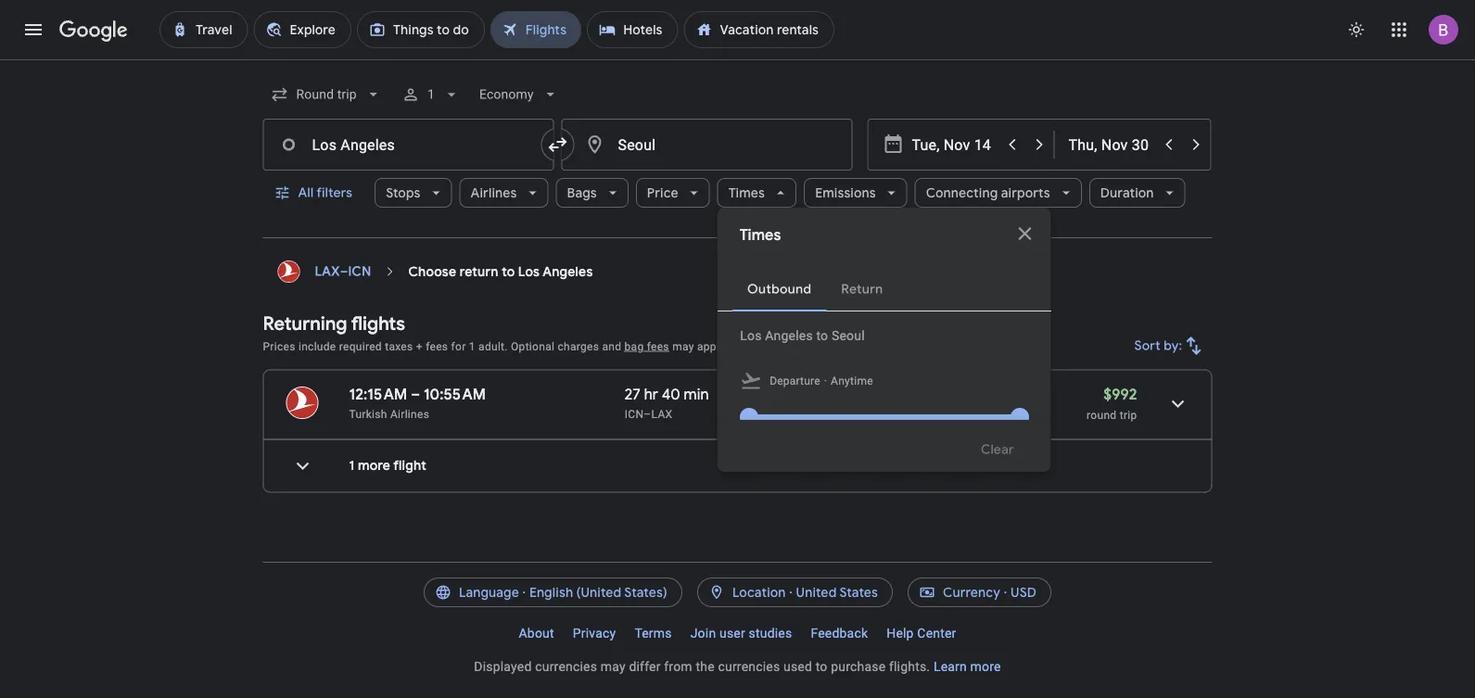 Task type: vqa. For each thing, say whether or not it's contained in the screenshot.
"Return" text box in the top right of the page
yes



Task type: locate. For each thing, give the bounding box(es) containing it.
0 vertical spatial icn
[[348, 263, 371, 280]]

0 vertical spatial min
[[684, 385, 709, 404]]

passenger
[[731, 340, 786, 353]]

los inside "search field"
[[740, 328, 761, 343]]

terms link
[[625, 619, 681, 648]]

0 horizontal spatial min
[[684, 385, 709, 404]]

2 currencies from the left
[[718, 659, 780, 674]]

1 horizontal spatial hr
[[755, 408, 765, 421]]

1 vertical spatial icn
[[625, 408, 644, 421]]

0 horizontal spatial los
[[518, 263, 540, 280]]

1 horizontal spatial fees
[[647, 340, 669, 353]]

fees right +
[[426, 340, 448, 353]]

0 horizontal spatial lax
[[315, 263, 340, 280]]

0 horizontal spatial may
[[601, 659, 626, 674]]

times button
[[718, 171, 797, 215]]

– down total duration 27 hr 40 min. element at the bottom of the page
[[644, 408, 651, 421]]

1,191
[[875, 385, 904, 404]]

1 horizontal spatial min
[[785, 408, 804, 421]]

0 horizontal spatial icn
[[348, 263, 371, 280]]

to right return
[[502, 263, 515, 280]]

0 vertical spatial to
[[502, 263, 515, 280]]

icn up flights
[[348, 263, 371, 280]]

0 vertical spatial may
[[672, 340, 694, 353]]

0 vertical spatial more
[[358, 458, 390, 474]]

user
[[720, 625, 745, 641]]

choose
[[408, 263, 457, 280]]

hr
[[644, 385, 658, 404], [755, 408, 765, 421]]

2 horizontal spatial –
[[644, 408, 651, 421]]

privacy link
[[564, 619, 625, 648]]

None search field
[[263, 72, 1213, 534]]

1 horizontal spatial lax
[[651, 408, 673, 421]]

to
[[502, 263, 515, 280], [816, 328, 828, 343], [816, 659, 828, 674]]

united states
[[796, 584, 878, 601]]

english
[[529, 584, 573, 601]]

bag fees button
[[625, 340, 669, 353]]

min right the 40
[[684, 385, 709, 404]]

bag
[[625, 340, 644, 353]]

None text field
[[562, 119, 853, 171]]

1 vertical spatial airlines
[[390, 408, 429, 421]]

lax
[[315, 263, 340, 280], [651, 408, 673, 421]]

turkish
[[349, 408, 387, 421]]

27
[[625, 385, 641, 404]]

studies
[[749, 625, 792, 641]]

1 more flight image
[[281, 444, 325, 488]]

main menu image
[[22, 19, 45, 41]]

airlines up choose return to los angeles
[[471, 185, 517, 201]]

– up the 'returning flights'
[[340, 263, 348, 280]]

0 horizontal spatial fees
[[426, 340, 448, 353]]

None text field
[[263, 119, 554, 171]]

0 vertical spatial times
[[729, 185, 765, 201]]

$992 round trip
[[1087, 385, 1137, 421]]

1 horizontal spatial icn
[[625, 408, 644, 421]]

None field
[[263, 78, 390, 111], [472, 78, 567, 111], [263, 78, 390, 111], [472, 78, 567, 111]]

Return text field
[[1069, 120, 1154, 170]]

1 currencies from the left
[[535, 659, 597, 674]]

filters
[[317, 185, 353, 201]]

to right used
[[816, 659, 828, 674]]

angeles
[[543, 263, 593, 280], [765, 328, 813, 343]]

price
[[647, 185, 679, 201]]

emissions
[[815, 185, 876, 201]]

states)
[[624, 584, 668, 601]]

1 horizontal spatial currencies
[[718, 659, 780, 674]]

1 horizontal spatial airlines
[[471, 185, 517, 201]]

1
[[427, 87, 435, 102], [469, 340, 476, 353], [745, 385, 751, 404], [745, 408, 752, 421], [349, 458, 355, 474]]

angeles up departure
[[765, 328, 813, 343]]

hr right 27
[[644, 385, 658, 404]]

los inside returning flights main content
[[518, 263, 540, 280]]

2 vertical spatial –
[[644, 408, 651, 421]]

1 vertical spatial may
[[601, 659, 626, 674]]

more left the flight
[[358, 458, 390, 474]]

2 vertical spatial to
[[816, 659, 828, 674]]

times right price popup button
[[729, 185, 765, 201]]

more right "learn"
[[971, 659, 1001, 674]]

may inside returning flights main content
[[672, 340, 694, 353]]

prices include required taxes + fees for 1 adult. optional charges and bag fees may apply. passenger assistance
[[263, 340, 845, 353]]

1 more flight
[[349, 458, 426, 474]]

fees
[[426, 340, 448, 353], [647, 340, 669, 353]]

min
[[684, 385, 709, 404], [785, 408, 804, 421]]

learn
[[934, 659, 967, 674]]

include
[[299, 340, 336, 353]]

all filters button
[[263, 171, 367, 215]]

1 vertical spatial angeles
[[765, 328, 813, 343]]

airlines down leaves incheon international airport at 12:15 am on thursday, november 30 and arrives at los angeles international airport at 10:55 am on thursday, november 30. "element"
[[390, 408, 429, 421]]

airlines button
[[460, 171, 549, 215]]

lax – icn
[[315, 263, 371, 280]]

– for lax
[[340, 263, 348, 280]]

0 horizontal spatial angeles
[[543, 263, 593, 280]]

1 vertical spatial more
[[971, 659, 1001, 674]]

stops
[[386, 185, 421, 201]]

1 inside 1 popup button
[[427, 87, 435, 102]]

may
[[672, 340, 694, 353], [601, 659, 626, 674]]

los right apply.
[[740, 328, 761, 343]]

1 horizontal spatial angeles
[[765, 328, 813, 343]]

change appearance image
[[1334, 7, 1379, 52]]

0 horizontal spatial –
[[340, 263, 348, 280]]

1 fees from the left
[[426, 340, 448, 353]]

1 horizontal spatial los
[[740, 328, 761, 343]]

states
[[840, 584, 878, 601]]

fees right bag
[[647, 340, 669, 353]]

total duration 27 hr 40 min. element
[[625, 385, 745, 407]]

0 vertical spatial hr
[[644, 385, 658, 404]]

1 horizontal spatial –
[[411, 385, 420, 404]]

0 horizontal spatial airlines
[[390, 408, 429, 421]]

1 vertical spatial to
[[816, 328, 828, 343]]

round
[[1087, 408, 1117, 421]]

0 vertical spatial angeles
[[543, 263, 593, 280]]

1 vertical spatial times
[[740, 226, 781, 245]]

lax up the 'returning flights'
[[315, 263, 340, 280]]

1 for 1 more flight
[[349, 458, 355, 474]]

1 vertical spatial –
[[411, 385, 420, 404]]

differ
[[629, 659, 661, 674]]

about
[[519, 625, 554, 641]]

join
[[691, 625, 716, 641]]

$992
[[1104, 385, 1137, 404]]

Departure text field
[[912, 120, 997, 170]]

1 horizontal spatial more
[[971, 659, 1001, 674]]

hr left 45
[[755, 408, 765, 421]]

passenger assistance button
[[731, 340, 845, 353]]

los right return
[[518, 263, 540, 280]]

to left seoul
[[816, 328, 828, 343]]

– inside 12:15 am – 10:55 am turkish airlines
[[411, 385, 420, 404]]

times inside times popup button
[[729, 185, 765, 201]]

times down times popup button
[[740, 226, 781, 245]]

min right 45
[[785, 408, 804, 421]]

0 vertical spatial airlines
[[471, 185, 517, 201]]

1 horizontal spatial may
[[672, 340, 694, 353]]

icn
[[348, 263, 371, 280], [625, 408, 644, 421]]

+69% emissions
[[875, 407, 960, 420]]

0 vertical spatial lax
[[315, 263, 340, 280]]

flights
[[351, 312, 405, 335]]

992 US dollars text field
[[1104, 385, 1137, 404]]

angeles up charges
[[543, 263, 593, 280]]

1 vertical spatial lax
[[651, 408, 673, 421]]

0 vertical spatial los
[[518, 263, 540, 280]]

bags
[[567, 185, 597, 201]]

returning flights main content
[[263, 253, 1213, 508]]

min inside 27 hr 40 min icn – lax
[[684, 385, 709, 404]]

1 stop 1 hr 45 min ist
[[745, 385, 824, 421]]

angeles inside returning flights main content
[[543, 263, 593, 280]]

required
[[339, 340, 382, 353]]

0 horizontal spatial more
[[358, 458, 390, 474]]

help center
[[887, 625, 957, 641]]

0 horizontal spatial currencies
[[535, 659, 597, 674]]

to inside returning flights main content
[[502, 263, 515, 280]]

may left differ
[[601, 659, 626, 674]]

lax down the 40
[[651, 408, 673, 421]]

currencies down join user studies link
[[718, 659, 780, 674]]

privacy
[[573, 625, 616, 641]]

1 vertical spatial min
[[785, 408, 804, 421]]

currencies
[[535, 659, 597, 674], [718, 659, 780, 674]]

learn more link
[[934, 659, 1001, 674]]

sort
[[1135, 338, 1161, 354]]

0 vertical spatial –
[[340, 263, 348, 280]]

may left apply.
[[672, 340, 694, 353]]

0 horizontal spatial hr
[[644, 385, 658, 404]]

1 vertical spatial los
[[740, 328, 761, 343]]

lax inside 27 hr 40 min icn – lax
[[651, 408, 673, 421]]

about link
[[510, 619, 564, 648]]

– right departure time: 12:15 am. text box at the left of the page
[[411, 385, 420, 404]]

1 vertical spatial hr
[[755, 408, 765, 421]]

currencies down privacy link
[[535, 659, 597, 674]]

more
[[358, 458, 390, 474], [971, 659, 1001, 674]]

to for angeles
[[816, 328, 828, 343]]

icn down 27
[[625, 408, 644, 421]]



Task type: describe. For each thing, give the bounding box(es) containing it.
icn inside 27 hr 40 min icn – lax
[[625, 408, 644, 421]]

+
[[416, 340, 423, 353]]

(united
[[576, 584, 622, 601]]

connecting
[[926, 185, 998, 201]]

airports
[[1001, 185, 1051, 201]]

for
[[451, 340, 466, 353]]

all
[[298, 185, 314, 201]]

ist
[[807, 408, 824, 421]]

Departure time: 12:15 AM. text field
[[349, 385, 407, 404]]

45
[[768, 408, 782, 421]]

anytime
[[830, 375, 873, 388]]

min inside "1 stop 1 hr 45 min ist"
[[785, 408, 804, 421]]

+69%
[[875, 407, 903, 420]]

and
[[602, 340, 622, 353]]

by:
[[1164, 338, 1183, 354]]

return
[[460, 263, 499, 280]]

hr inside 27 hr 40 min icn – lax
[[644, 385, 658, 404]]

english (united states)
[[529, 584, 668, 601]]

flight details. leaves incheon international airport at 12:15 am on thursday, november 30 and arrives at los angeles international airport at 10:55 am on thursday, november 30. image
[[1156, 382, 1200, 426]]

connecting airports
[[926, 185, 1051, 201]]

feedback link
[[802, 619, 877, 648]]

assistance
[[789, 340, 845, 353]]

airlines inside 12:15 am – 10:55 am turkish airlines
[[390, 408, 429, 421]]

purchase
[[831, 659, 886, 674]]

hr inside "1 stop 1 hr 45 min ist"
[[755, 408, 765, 421]]

close dialog image
[[1014, 223, 1037, 245]]

airlines inside popup button
[[471, 185, 517, 201]]

10:55 am
[[424, 385, 486, 404]]

feedback
[[811, 625, 868, 641]]

27 hr 40 min icn – lax
[[625, 385, 709, 421]]

adult.
[[479, 340, 508, 353]]

help center link
[[877, 619, 966, 648]]

40
[[662, 385, 680, 404]]

terms
[[635, 625, 672, 641]]

prices
[[263, 340, 296, 353]]

price button
[[636, 171, 710, 215]]

trip
[[1120, 408, 1137, 421]]

duration button
[[1090, 171, 1186, 215]]

returning
[[263, 312, 347, 335]]

returning flights
[[263, 312, 405, 335]]

– for 12:15 am
[[411, 385, 420, 404]]

1 for 1
[[427, 87, 435, 102]]

12:15 am
[[349, 385, 407, 404]]

Arrival time: 10:55 AM. text field
[[424, 385, 486, 404]]

all filters
[[298, 185, 353, 201]]

taxes
[[385, 340, 413, 353]]

1 stop flight. element
[[745, 385, 785, 407]]

stop
[[755, 385, 785, 404]]

sort by: button
[[1127, 324, 1213, 368]]

to for return
[[502, 263, 515, 280]]

bags button
[[556, 171, 629, 215]]

optional
[[511, 340, 555, 353]]

none search field containing times
[[263, 72, 1213, 534]]

layover (1 of 1) is a 1 hr 45 min layover at istanbul airport in i̇stanbul. element
[[745, 407, 866, 421]]

2 fees from the left
[[647, 340, 669, 353]]

departure
[[769, 375, 820, 388]]

sort by:
[[1135, 338, 1183, 354]]

displayed
[[474, 659, 532, 674]]

flights.
[[889, 659, 930, 674]]

united
[[796, 584, 837, 601]]

center
[[917, 625, 957, 641]]

location
[[733, 584, 786, 601]]

from
[[664, 659, 693, 674]]

1 button
[[394, 72, 468, 117]]

the
[[696, 659, 715, 674]]

1 for 1 stop 1 hr 45 min ist
[[745, 385, 751, 404]]

swap origin and destination. image
[[547, 134, 569, 156]]

emissions
[[906, 407, 960, 420]]

more inside returning flights main content
[[358, 458, 390, 474]]

help
[[887, 625, 914, 641]]

emissions button
[[804, 171, 908, 215]]

– inside 27 hr 40 min icn – lax
[[644, 408, 651, 421]]

used
[[784, 659, 812, 674]]

usd
[[1011, 584, 1037, 601]]

choose return to los angeles
[[408, 263, 593, 280]]

connecting airports button
[[915, 171, 1082, 215]]

duration
[[1101, 185, 1154, 201]]

language
[[459, 584, 519, 601]]

flight
[[393, 458, 426, 474]]

stops button
[[375, 171, 452, 215]]

displayed currencies may differ from the currencies used to purchase flights. learn more
[[474, 659, 1001, 674]]

currency
[[943, 584, 1001, 601]]

join user studies link
[[681, 619, 802, 648]]

leaves incheon international airport at 12:15 am on thursday, november 30 and arrives at los angeles international airport at 10:55 am on thursday, november 30. element
[[349, 385, 486, 404]]

los angeles to seoul
[[740, 328, 865, 343]]

seoul
[[831, 328, 865, 343]]



